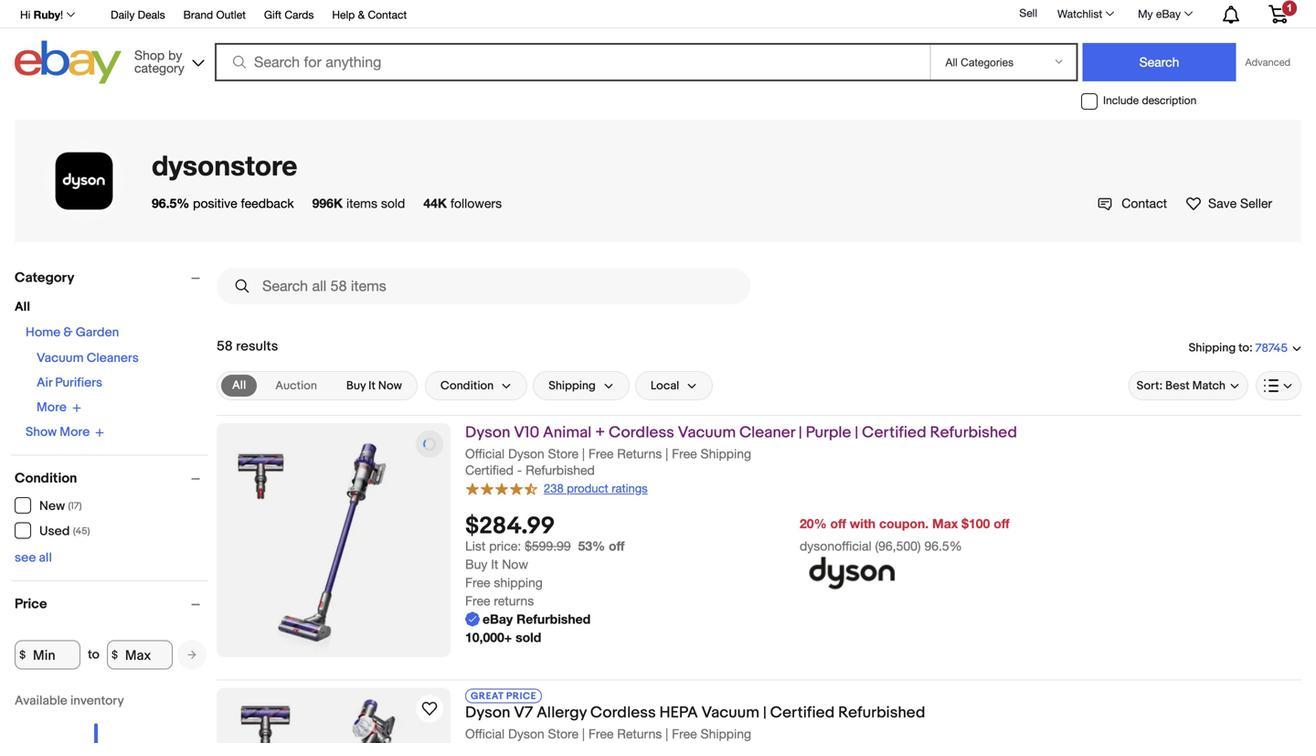 Task type: describe. For each thing, give the bounding box(es) containing it.
shop
[[134, 48, 165, 63]]

daily
[[111, 8, 135, 21]]

followers
[[451, 196, 502, 211]]

positive
[[193, 196, 237, 211]]

list
[[465, 538, 486, 553]]

dyson v7 allergy cordless hepa vacuum | certified refurbished image
[[217, 688, 451, 743]]

cleaners
[[87, 351, 139, 366]]

20%
[[800, 516, 827, 531]]

used (45)
[[39, 524, 90, 539]]

great price button
[[465, 688, 542, 703]]

sort:
[[1137, 379, 1163, 393]]

0 horizontal spatial condition button
[[15, 470, 208, 487]]

new
[[39, 499, 65, 514]]

all
[[39, 550, 52, 566]]

shop by category
[[134, 48, 184, 75]]

$100
[[962, 516, 990, 531]]

| down local
[[666, 446, 668, 461]]

1 link
[[1258, 0, 1299, 26]]

price:
[[489, 538, 521, 553]]

available
[[15, 693, 68, 709]]

items
[[346, 196, 377, 211]]

show
[[26, 425, 57, 440]]

Minimum Value in $ text field
[[15, 640, 80, 670]]

All selected text field
[[232, 378, 246, 394]]

10,000+
[[465, 630, 512, 645]]

include
[[1103, 94, 1139, 107]]

results
[[236, 338, 278, 355]]

$284.99
[[465, 512, 555, 540]]

& for help
[[358, 8, 365, 21]]

new (17)
[[39, 499, 82, 514]]

shipping
[[494, 575, 543, 590]]

shop by category banner
[[10, 0, 1302, 89]]

allergy
[[537, 703, 587, 722]]

Search all 58 items field
[[217, 268, 750, 304]]

sold inside free shipping free returns ebay refurbished 10,000+ sold
[[516, 630, 541, 645]]

buy inside dysonofficial (96,500) 96.5% buy it now
[[465, 556, 488, 572]]

shipping inside the great price dyson v7 allergy cordless hepa vacuum | certified refurbished official dyson store | free returns | free shipping
[[701, 726, 751, 741]]

$ for minimum value in $ text field
[[19, 648, 26, 662]]

you are watching this item, click to unwatch image
[[419, 433, 441, 455]]

dyson v10 animal + cordless vacuum cleaner | purple | certified refurbished heading
[[465, 423, 1017, 442]]

auction
[[275, 379, 317, 393]]

air
[[37, 375, 52, 391]]

996k
[[312, 196, 343, 211]]

advanced
[[1245, 56, 1291, 68]]

condition inside 'dropdown button'
[[441, 379, 494, 393]]

all inside $284.99 main content
[[232, 378, 246, 393]]

-
[[517, 463, 522, 478]]

condition button inside $284.99 main content
[[425, 371, 528, 400]]

44k followers
[[423, 196, 502, 211]]

by
[[168, 48, 182, 63]]

dyson down great on the bottom left of the page
[[465, 703, 510, 722]]

help
[[332, 8, 355, 21]]

| down hepa at the right bottom of page
[[666, 726, 668, 741]]

ebay inside account navigation
[[1156, 7, 1181, 20]]

(45)
[[73, 526, 90, 537]]

daily deals link
[[111, 5, 165, 26]]

available inventory
[[15, 693, 124, 709]]

20% off with coupon. max $100 off list price: $599.99 53% off
[[465, 516, 1010, 553]]

save seller
[[1208, 196, 1272, 211]]

sort: best match button
[[1129, 371, 1249, 400]]

96.5% positive feedback
[[152, 196, 294, 211]]

vacuum cleaners link
[[37, 351, 139, 366]]

store inside "dyson v10 animal + cordless vacuum cleaner | purple | certified refurbished official dyson store | free returns | free shipping certified - refurbished"
[[548, 446, 579, 461]]

0 horizontal spatial off
[[609, 538, 625, 553]]

feedback
[[241, 196, 294, 211]]

(17)
[[68, 500, 82, 512]]

watch dyson v7 allergy cordless hepa vacuum | certified refurbished image
[[419, 698, 441, 720]]

dysonofficial
[[800, 538, 872, 553]]

contact link
[[1098, 196, 1167, 211]]

help & contact
[[332, 8, 407, 21]]

Maximum Value in $ text field
[[107, 640, 173, 670]]

gift
[[264, 8, 282, 21]]

Search for anything text field
[[218, 45, 926, 80]]

none submit inside the shop by category banner
[[1083, 43, 1236, 81]]

official inside "dyson v10 animal + cordless vacuum cleaner | purple | certified refurbished official dyson store | free returns | free shipping certified - refurbished"
[[465, 446, 505, 461]]

save seller button
[[1186, 194, 1272, 213]]

description
[[1142, 94, 1197, 107]]

1 vertical spatial more
[[60, 425, 90, 440]]

inventory
[[70, 693, 124, 709]]

category
[[15, 270, 74, 286]]

dyson left v10
[[465, 423, 510, 442]]

returns
[[494, 593, 534, 608]]

seller
[[1240, 196, 1272, 211]]

dyson v7 allergy cordless hepa vacuum | certified refurbished heading
[[465, 703, 925, 722]]

help & contact link
[[332, 5, 407, 26]]

my ebay
[[1138, 7, 1181, 20]]

air purifiers link
[[37, 375, 102, 391]]

purifiers
[[55, 375, 102, 391]]

used
[[39, 524, 70, 539]]

watchlist link
[[1048, 3, 1123, 25]]

$599.99
[[525, 538, 571, 553]]

brand outlet link
[[183, 5, 246, 26]]

dysonofficial (96,500) 96.5% buy it now
[[465, 538, 962, 572]]

contact inside contact link
[[1122, 196, 1167, 211]]

0 vertical spatial buy
[[346, 379, 366, 393]]

best
[[1166, 379, 1190, 393]]

now inside dysonofficial (96,500) 96.5% buy it now
[[502, 556, 528, 572]]

listing options selector. list view selected. image
[[1264, 378, 1293, 393]]

dyson v10 animal + cordless vacuum cleaner | purple | certified refurbished link
[[465, 423, 1302, 446]]

$284.99 main content
[[217, 261, 1302, 743]]

brand
[[183, 8, 213, 21]]

outlet
[[216, 8, 246, 21]]

dyson v7 allergy cordless hepa vacuum | certified refurbished link
[[465, 703, 1302, 726]]

returns inside "dyson v10 animal + cordless vacuum cleaner | purple | certified refurbished official dyson store | free returns | free shipping certified - refurbished"
[[617, 446, 662, 461]]

hepa
[[660, 703, 698, 722]]

vacuum inside vacuum cleaners air purifiers
[[37, 351, 84, 366]]

0 vertical spatial it
[[369, 379, 376, 393]]

dysonstore link
[[152, 149, 298, 181]]

sell
[[1020, 7, 1037, 19]]

returns inside the great price dyson v7 allergy cordless hepa vacuum | certified refurbished official dyson store | free returns | free shipping
[[617, 726, 662, 741]]

ebay inside free shipping free returns ebay refurbished 10,000+ sold
[[483, 611, 513, 626]]

v7
[[514, 703, 533, 722]]

graph of available inventory between $0 and $1000+ image
[[15, 693, 170, 743]]



Task type: locate. For each thing, give the bounding box(es) containing it.
1 vertical spatial returns
[[617, 726, 662, 741]]

buy down list
[[465, 556, 488, 572]]

& right home at the top left
[[63, 325, 73, 341]]

1 horizontal spatial to
[[1239, 341, 1250, 355]]

ebay right "my"
[[1156, 7, 1181, 20]]

1 vertical spatial it
[[491, 556, 498, 572]]

0 horizontal spatial to
[[88, 647, 100, 663]]

2 returns from the top
[[617, 726, 662, 741]]

238
[[544, 481, 564, 495]]

0 vertical spatial condition button
[[425, 371, 528, 400]]

1 horizontal spatial ebay
[[1156, 7, 1181, 20]]

shipping up match
[[1189, 341, 1236, 355]]

1 horizontal spatial now
[[502, 556, 528, 572]]

to left "78745"
[[1239, 341, 1250, 355]]

shipping to : 78745
[[1189, 341, 1288, 355]]

0 horizontal spatial $
[[19, 648, 26, 662]]

96.5% inside dysonofficial (96,500) 96.5% buy it now
[[925, 538, 962, 553]]

0 horizontal spatial certified
[[465, 463, 514, 478]]

96.5% down max
[[925, 538, 962, 553]]

2 vertical spatial vacuum
[[702, 703, 760, 722]]

home & garden link
[[26, 325, 119, 341]]

96.5% left "positive"
[[152, 196, 189, 211]]

show more button
[[26, 425, 104, 440]]

refurbished inside the great price dyson v7 allergy cordless hepa vacuum | certified refurbished official dyson store | free returns | free shipping
[[838, 703, 925, 722]]

1 horizontal spatial sold
[[516, 630, 541, 645]]

0 horizontal spatial it
[[369, 379, 376, 393]]

cordless inside the great price dyson v7 allergy cordless hepa vacuum | certified refurbished official dyson store | free returns | free shipping
[[590, 703, 656, 722]]

shipping up animal
[[549, 379, 596, 393]]

1 horizontal spatial off
[[830, 516, 846, 531]]

1 $ from the left
[[19, 648, 26, 662]]

0 vertical spatial to
[[1239, 341, 1250, 355]]

1 horizontal spatial buy
[[465, 556, 488, 572]]

include description
[[1103, 94, 1197, 107]]

vacuum right hepa at the right bottom of page
[[702, 703, 760, 722]]

1 vertical spatial &
[[63, 325, 73, 341]]

store down animal
[[548, 446, 579, 461]]

condition button up v10
[[425, 371, 528, 400]]

1 horizontal spatial condition
[[441, 379, 494, 393]]

store down the allergy
[[548, 726, 579, 741]]

match
[[1193, 379, 1226, 393]]

returns up ratings
[[617, 446, 662, 461]]

1 vertical spatial contact
[[1122, 196, 1167, 211]]

1 vertical spatial to
[[88, 647, 100, 663]]

1 vertical spatial buy
[[465, 556, 488, 572]]

1
[[1287, 2, 1293, 13]]

more down more button
[[60, 425, 90, 440]]

watchlist
[[1058, 7, 1102, 20]]

| down animal
[[582, 446, 585, 461]]

0 horizontal spatial &
[[63, 325, 73, 341]]

| right hepa at the right bottom of page
[[763, 703, 767, 722]]

0 horizontal spatial ebay
[[483, 611, 513, 626]]

official right you are watching this item, click to unwatch icon
[[465, 446, 505, 461]]

refurbished
[[930, 423, 1017, 442], [526, 463, 595, 478], [517, 611, 591, 626], [838, 703, 925, 722]]

1 vertical spatial condition button
[[15, 470, 208, 487]]

2 horizontal spatial certified
[[862, 423, 927, 442]]

now
[[378, 379, 402, 393], [502, 556, 528, 572]]

1 horizontal spatial condition button
[[425, 371, 528, 400]]

max
[[932, 516, 958, 531]]

$ for maximum value in $ text box at the left
[[112, 648, 118, 662]]

1 horizontal spatial &
[[358, 8, 365, 21]]

1 vertical spatial all
[[232, 378, 246, 393]]

53%
[[578, 538, 605, 553]]

1 vertical spatial ebay
[[483, 611, 513, 626]]

dyson
[[465, 423, 510, 442], [508, 446, 544, 461], [465, 703, 510, 722], [508, 726, 544, 741]]

garden
[[76, 325, 119, 341]]

more up show more
[[37, 400, 67, 415]]

sold down ebay refurbished text field at the bottom left
[[516, 630, 541, 645]]

to left maximum value in $ text box at the left
[[88, 647, 100, 663]]

v10
[[514, 423, 539, 442]]

1 vertical spatial cordless
[[590, 703, 656, 722]]

ruby
[[34, 8, 60, 21]]

vacuum up air purifiers link
[[37, 351, 84, 366]]

1 vertical spatial vacuum
[[678, 423, 736, 442]]

my
[[1138, 7, 1153, 20]]

see
[[15, 550, 36, 566]]

0 horizontal spatial condition
[[15, 470, 77, 487]]

contact right help
[[368, 8, 407, 21]]

condition up you are watching this item, click to unwatch icon
[[441, 379, 494, 393]]

0 vertical spatial certified
[[862, 423, 927, 442]]

1 horizontal spatial it
[[491, 556, 498, 572]]

contact inside help & contact link
[[368, 8, 407, 21]]

to inside shipping to : 78745
[[1239, 341, 1250, 355]]

0 vertical spatial cordless
[[609, 423, 674, 442]]

& right help
[[358, 8, 365, 21]]

it right auction link
[[369, 379, 376, 393]]

& inside account navigation
[[358, 8, 365, 21]]

2 vertical spatial certified
[[770, 703, 835, 722]]

cards
[[285, 8, 314, 21]]

0 vertical spatial ebay
[[1156, 7, 1181, 20]]

off up dysonofficial
[[830, 516, 846, 531]]

1 vertical spatial sold
[[516, 630, 541, 645]]

shipping inside dropdown button
[[549, 379, 596, 393]]

ebay
[[1156, 7, 1181, 20], [483, 611, 513, 626]]

buy it now link
[[335, 375, 413, 397]]

cordless
[[609, 423, 674, 442], [590, 703, 656, 722]]

0 horizontal spatial sold
[[381, 196, 405, 211]]

it inside dysonofficial (96,500) 96.5% buy it now
[[491, 556, 498, 572]]

sold
[[381, 196, 405, 211], [516, 630, 541, 645]]

gift cards
[[264, 8, 314, 21]]

0 vertical spatial 96.5%
[[152, 196, 189, 211]]

contact
[[368, 8, 407, 21], [1122, 196, 1167, 211]]

& for home
[[63, 325, 73, 341]]

contact left save
[[1122, 196, 1167, 211]]

account navigation
[[10, 0, 1302, 28]]

category
[[134, 60, 184, 75]]

| down the allergy
[[582, 726, 585, 741]]

dyson v10 animal + cordless vacuum cleaner | purple | certified refurbished image
[[217, 423, 451, 657]]

sold right items
[[381, 196, 405, 211]]

1 vertical spatial store
[[548, 726, 579, 741]]

+
[[595, 423, 605, 442]]

sell link
[[1011, 7, 1046, 19]]

238 product ratings
[[544, 481, 648, 495]]

daily deals
[[111, 8, 165, 21]]

price button
[[15, 596, 208, 612]]

shipping down dyson v10 animal + cordless vacuum cleaner | purple | certified refurbished heading
[[701, 446, 751, 461]]

dysonstore
[[152, 149, 298, 181]]

0 vertical spatial sold
[[381, 196, 405, 211]]

0 vertical spatial official
[[465, 446, 505, 461]]

show more
[[26, 425, 90, 440]]

coupon.
[[879, 516, 929, 531]]

cordless right the +
[[609, 423, 674, 442]]

2 official from the top
[[465, 726, 505, 741]]

2 horizontal spatial off
[[994, 516, 1010, 531]]

refurbished inside free shipping free returns ebay refurbished 10,000+ sold
[[517, 611, 591, 626]]

0 vertical spatial all
[[15, 299, 30, 315]]

1 vertical spatial official
[[465, 726, 505, 741]]

off right 53%
[[609, 538, 625, 553]]

dysonstore image
[[44, 141, 124, 221]]

official
[[465, 446, 505, 461], [465, 726, 505, 741]]

1 horizontal spatial contact
[[1122, 196, 1167, 211]]

off
[[830, 516, 846, 531], [994, 516, 1010, 531], [609, 538, 625, 553]]

home
[[26, 325, 61, 341]]

1 vertical spatial 96.5%
[[925, 538, 962, 553]]

store inside the great price dyson v7 allergy cordless hepa vacuum | certified refurbished official dyson store | free returns | free shipping
[[548, 726, 579, 741]]

1 horizontal spatial certified
[[770, 703, 835, 722]]

1 store from the top
[[548, 446, 579, 461]]

see all
[[15, 550, 52, 566]]

hi ruby !
[[20, 8, 63, 21]]

vacuum
[[37, 351, 84, 366], [678, 423, 736, 442], [702, 703, 760, 722]]

shipping inside "dyson v10 animal + cordless vacuum cleaner | purple | certified refurbished official dyson store | free returns | free shipping certified - refurbished"
[[701, 446, 751, 461]]

0 vertical spatial vacuum
[[37, 351, 84, 366]]

vacuum inside the great price dyson v7 allergy cordless hepa vacuum | certified refurbished official dyson store | free returns | free shipping
[[702, 703, 760, 722]]

eBay Refurbished text field
[[465, 610, 591, 628]]

see all button
[[15, 550, 52, 566]]

category button
[[15, 270, 208, 286]]

off right $100
[[994, 516, 1010, 531]]

price
[[506, 690, 536, 702]]

0 horizontal spatial buy
[[346, 379, 366, 393]]

0 horizontal spatial all
[[15, 299, 30, 315]]

0 horizontal spatial now
[[378, 379, 402, 393]]

animal
[[543, 423, 592, 442]]

0 vertical spatial store
[[548, 446, 579, 461]]

cordless inside "dyson v10 animal + cordless vacuum cleaner | purple | certified refurbished official dyson store | free returns | free shipping certified - refurbished"
[[609, 423, 674, 442]]

$ up inventory
[[112, 648, 118, 662]]

$
[[19, 648, 26, 662], [112, 648, 118, 662]]

0 vertical spatial contact
[[368, 8, 407, 21]]

dyson down v7
[[508, 726, 544, 741]]

1 vertical spatial condition
[[15, 470, 77, 487]]

1 official from the top
[[465, 446, 505, 461]]

condition button up (17)
[[15, 470, 208, 487]]

shop by category button
[[126, 41, 208, 80]]

0 vertical spatial &
[[358, 8, 365, 21]]

auction link
[[264, 375, 328, 397]]

returns down hepa at the right bottom of page
[[617, 726, 662, 741]]

local
[[651, 379, 679, 393]]

238 product ratings link
[[465, 480, 648, 496]]

condition
[[441, 379, 494, 393], [15, 470, 77, 487]]

996k items sold
[[312, 196, 405, 211]]

1 horizontal spatial 96.5%
[[925, 538, 962, 553]]

local button
[[635, 371, 713, 400]]

cordless left hepa at the right bottom of page
[[590, 703, 656, 722]]

it down price:
[[491, 556, 498, 572]]

all down 58 results in the left of the page
[[232, 378, 246, 393]]

dyson up "-"
[[508, 446, 544, 461]]

0 horizontal spatial 96.5%
[[152, 196, 189, 211]]

my ebay link
[[1128, 3, 1201, 25]]

buy right the auction
[[346, 379, 366, 393]]

1 vertical spatial now
[[502, 556, 528, 572]]

certified inside the great price dyson v7 allergy cordless hepa vacuum | certified refurbished official dyson store | free returns | free shipping
[[770, 703, 835, 722]]

shipping down dyson v7 allergy cordless hepa vacuum | certified refurbished heading
[[701, 726, 751, 741]]

gift cards link
[[264, 5, 314, 26]]

official inside the great price dyson v7 allergy cordless hepa vacuum | certified refurbished official dyson store | free returns | free shipping
[[465, 726, 505, 741]]

ebay up 10,000+
[[483, 611, 513, 626]]

with
[[850, 516, 876, 531]]

1 horizontal spatial $
[[112, 648, 118, 662]]

58 results
[[217, 338, 278, 355]]

all up home at the top left
[[15, 299, 30, 315]]

shipping inside shipping to : 78745
[[1189, 341, 1236, 355]]

(96,500)
[[875, 538, 921, 553]]

1 horizontal spatial all
[[232, 378, 246, 393]]

0 horizontal spatial contact
[[368, 8, 407, 21]]

0 vertical spatial condition
[[441, 379, 494, 393]]

purple
[[806, 423, 851, 442]]

vacuum inside "dyson v10 animal + cordless vacuum cleaner | purple | certified refurbished official dyson store | free returns | free shipping certified - refurbished"
[[678, 423, 736, 442]]

1 returns from the top
[[617, 446, 662, 461]]

78745
[[1256, 341, 1288, 355]]

visit dysonofficial ebay store! image
[[800, 555, 904, 592]]

$ up available
[[19, 648, 26, 662]]

price
[[15, 596, 47, 612]]

None submit
[[1083, 43, 1236, 81]]

condition up new
[[15, 470, 77, 487]]

2 $ from the left
[[112, 648, 118, 662]]

deals
[[138, 8, 165, 21]]

0 vertical spatial returns
[[617, 446, 662, 461]]

vacuum down "local" dropdown button
[[678, 423, 736, 442]]

| left purple
[[799, 423, 802, 442]]

cleaner
[[740, 423, 795, 442]]

0 vertical spatial more
[[37, 400, 67, 415]]

| right purple
[[855, 423, 859, 442]]

official down great on the bottom left of the page
[[465, 726, 505, 741]]

2 store from the top
[[548, 726, 579, 741]]

more button
[[37, 400, 81, 415]]

save
[[1208, 196, 1237, 211]]

1 vertical spatial certified
[[465, 463, 514, 478]]

44k
[[423, 196, 447, 211]]

product
[[567, 481, 608, 495]]

0 vertical spatial now
[[378, 379, 402, 393]]



Task type: vqa. For each thing, say whether or not it's contained in the screenshot.
the sale ends in: 2d 9h
no



